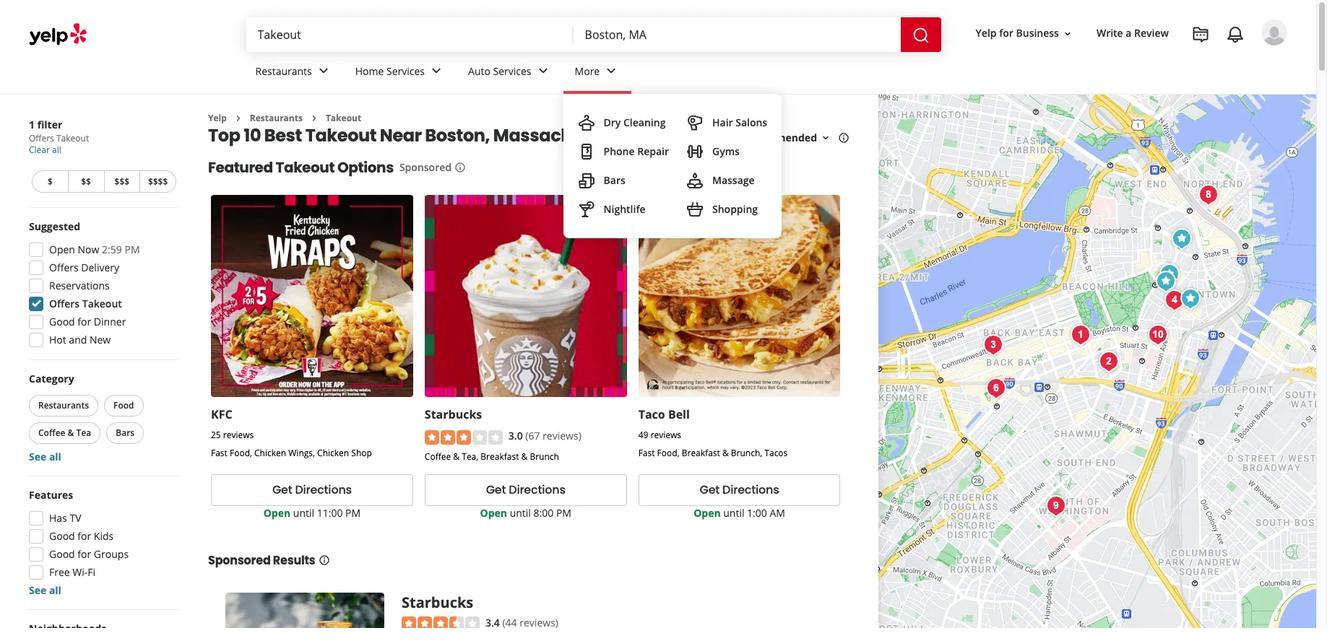 Task type: vqa. For each thing, say whether or not it's contained in the screenshot.
Starbucks link
yes



Task type: locate. For each thing, give the bounding box(es) containing it.
options
[[338, 158, 394, 178]]

0 horizontal spatial get directions link
[[211, 475, 413, 506]]

delivery
[[81, 261, 119, 275]]

1 vertical spatial see all button
[[29, 584, 61, 598]]

$$$
[[115, 176, 130, 188]]

1 horizontal spatial breakfast
[[682, 448, 721, 460]]

0 horizontal spatial chicken
[[254, 448, 286, 460]]

get for kfc
[[272, 482, 292, 499]]

1 vertical spatial group
[[26, 372, 179, 465]]

Find text field
[[258, 27, 562, 43]]

None field
[[258, 27, 562, 43], [585, 27, 890, 43]]

0 vertical spatial see all
[[29, 450, 61, 464]]

open left 1:00
[[694, 506, 721, 520]]

1 horizontal spatial chicken
[[317, 448, 349, 460]]

takeout link
[[326, 112, 362, 124]]

0 vertical spatial restaurants
[[256, 64, 312, 78]]

2 none field from the left
[[585, 27, 890, 43]]

takeout inside 1 filter offers takeout clear all
[[56, 132, 89, 145]]

directions
[[295, 482, 352, 499], [509, 482, 566, 499], [723, 482, 780, 499]]

1 see all button from the top
[[29, 450, 61, 464]]

1 24 chevron down v2 image from the left
[[535, 62, 552, 80]]

3 get from the left
[[700, 482, 720, 499]]

24 chevron down v2 image
[[315, 62, 332, 80], [428, 62, 445, 80]]

taco bell 49 reviews fast food, breakfast & brunch, tacos
[[639, 407, 788, 460]]

0 vertical spatial starbucks
[[425, 407, 482, 423]]

2 get directions from the left
[[486, 482, 566, 499]]

0 horizontal spatial yelp
[[208, 112, 227, 124]]

0 vertical spatial group
[[25, 220, 179, 352]]

$$$$ button
[[140, 171, 176, 193]]

coffee for coffee & tea
[[38, 427, 65, 439]]

1 horizontal spatial get directions
[[486, 482, 566, 499]]

1 vertical spatial starbucks
[[402, 593, 474, 613]]

1 horizontal spatial 16 info v2 image
[[838, 132, 850, 144]]

open up "sponsored results"
[[264, 506, 291, 520]]

$ button
[[32, 171, 68, 193]]

starbucks image up subway "icon"
[[1168, 224, 1197, 253]]

pm right 2:59
[[125, 243, 140, 257]]

restaurants
[[256, 64, 312, 78], [250, 112, 303, 124], [38, 400, 89, 412]]

see all down free
[[29, 584, 61, 598]]

write a review
[[1097, 26, 1170, 40]]

chicken left 'shop'
[[317, 448, 349, 460]]

3 directions from the left
[[723, 482, 780, 499]]

restaurants left 16 chevron right v2 image
[[250, 112, 303, 124]]

1 horizontal spatial fast
[[639, 448, 655, 460]]

1 none field from the left
[[258, 27, 562, 43]]

1 vertical spatial good
[[49, 530, 75, 544]]

1 vertical spatial all
[[49, 450, 61, 464]]

offers for offers delivery
[[49, 261, 79, 275]]

until
[[293, 506, 314, 520], [510, 506, 531, 520], [724, 506, 745, 520]]

starbucks up 3.4 star rating image
[[402, 593, 474, 613]]

good for good for kids
[[49, 530, 75, 544]]

offers up reservations
[[49, 261, 79, 275]]

offers down filter
[[29, 132, 54, 145]]

16 info v2 image
[[838, 132, 850, 144], [318, 555, 330, 566]]

24 bars v2 image
[[578, 172, 595, 189]]

breakfast
[[682, 448, 721, 460], [481, 451, 519, 463]]

see all button down free
[[29, 584, 61, 598]]

pm right 8:00
[[556, 506, 572, 520]]

get up open until 11:00 pm
[[272, 482, 292, 499]]

2 24 chevron down v2 image from the left
[[428, 62, 445, 80]]

restaurants link
[[244, 52, 344, 94], [250, 112, 303, 124]]

0 horizontal spatial get
[[272, 482, 292, 499]]

& inside button
[[68, 427, 74, 439]]

services right home
[[387, 64, 425, 78]]

reservations
[[49, 279, 110, 293]]

massage link
[[681, 166, 774, 195]]

0 vertical spatial restaurants link
[[244, 52, 344, 94]]

group containing category
[[26, 372, 179, 465]]

0 horizontal spatial coffee
[[38, 427, 65, 439]]

breakfast down bell
[[682, 448, 721, 460]]

1 fast from the left
[[211, 448, 228, 460]]

get directions link down brunch,
[[639, 475, 841, 506]]

1 horizontal spatial 24 chevron down v2 image
[[603, 62, 620, 80]]

moon & flower house -boston image
[[1144, 321, 1173, 349]]

breakfast down 3.0
[[481, 451, 519, 463]]

free wi-fi
[[49, 566, 95, 580]]

0 horizontal spatial get directions
[[272, 482, 352, 499]]

1 24 chevron down v2 image from the left
[[315, 62, 332, 80]]

1 horizontal spatial none field
[[585, 27, 890, 43]]

1 horizontal spatial services
[[493, 64, 532, 78]]

starbucks link
[[425, 407, 482, 423], [402, 593, 474, 613]]

pm inside group
[[125, 243, 140, 257]]

2 vertical spatial group
[[25, 489, 179, 599]]

1 vertical spatial see all
[[29, 584, 61, 598]]

bars link
[[572, 166, 675, 195]]

food,
[[230, 448, 252, 460], [657, 448, 680, 460]]

24 chevron down v2 image right auto services
[[535, 62, 552, 80]]

0 horizontal spatial 24 chevron down v2 image
[[315, 62, 332, 80]]

1 horizontal spatial coffee
[[425, 451, 451, 463]]

16 info v2 image right results
[[318, 555, 330, 566]]

16 info v2 image right 16 chevron down v2 image
[[838, 132, 850, 144]]

2 vertical spatial all
[[49, 584, 61, 598]]

0 horizontal spatial sponsored
[[208, 553, 271, 569]]

0 vertical spatial all
[[52, 144, 61, 156]]

1 horizontal spatial 24 chevron down v2 image
[[428, 62, 445, 80]]

until left 11:00
[[293, 506, 314, 520]]

get directions link for kfc
[[211, 475, 413, 506]]

2 see from the top
[[29, 584, 46, 598]]

16 info v2 image
[[455, 162, 466, 174]]

1 get directions from the left
[[272, 482, 352, 499]]

0 horizontal spatial fast
[[211, 448, 228, 460]]

sponsored for sponsored
[[400, 161, 452, 174]]

open for starbucks
[[480, 506, 507, 520]]

fast down 49
[[639, 448, 655, 460]]

chicken left wings,
[[254, 448, 286, 460]]

see for category
[[29, 450, 46, 464]]

1 food, from the left
[[230, 448, 252, 460]]

0 vertical spatial offers
[[29, 132, 54, 145]]

tea,
[[462, 451, 479, 463]]

reviews down taco bell link
[[651, 430, 682, 442]]

1 directions from the left
[[295, 482, 352, 499]]

1 vertical spatial sponsored
[[208, 553, 271, 569]]

24 chevron down v2 image right more
[[603, 62, 620, 80]]

coffee inside button
[[38, 427, 65, 439]]

good up free
[[49, 548, 75, 562]]

24 chevron down v2 image inside the auto services link
[[535, 62, 552, 80]]

0 vertical spatial see all button
[[29, 450, 61, 464]]

bell
[[669, 407, 690, 423]]

1 vertical spatial see
[[29, 584, 46, 598]]

1 good from the top
[[49, 315, 75, 329]]

bars down food button
[[116, 427, 135, 439]]

0 horizontal spatial bars
[[116, 427, 135, 439]]

24 chevron down v2 image left home
[[315, 62, 332, 80]]

0 horizontal spatial services
[[387, 64, 425, 78]]

bars
[[604, 173, 626, 187], [116, 427, 135, 439]]

for for business
[[1000, 26, 1014, 40]]

get directions up "open until 1:00 am"
[[700, 482, 780, 499]]

yelp left business
[[976, 26, 997, 40]]

best
[[264, 124, 302, 148]]

1 horizontal spatial get
[[486, 482, 506, 499]]

all right clear
[[52, 144, 61, 156]]

see all for category
[[29, 450, 61, 464]]

0 vertical spatial good
[[49, 315, 75, 329]]

wi-
[[72, 566, 88, 580]]

1 get directions link from the left
[[211, 475, 413, 506]]

get directions link down brunch
[[425, 475, 627, 506]]

0 horizontal spatial none field
[[258, 27, 562, 43]]

3 get directions from the left
[[700, 482, 780, 499]]

open down suggested
[[49, 243, 75, 257]]

cleaning
[[624, 116, 666, 129]]

1 horizontal spatial reviews
[[651, 430, 682, 442]]

now
[[78, 243, 99, 257]]

2 until from the left
[[510, 506, 531, 520]]

2:59
[[102, 243, 122, 257]]

0 vertical spatial starbucks image
[[1168, 224, 1197, 253]]

1 vertical spatial yelp
[[208, 112, 227, 124]]

taco bell image
[[1177, 284, 1206, 313]]

2 reviews from the left
[[651, 430, 682, 442]]

2 get from the left
[[486, 482, 506, 499]]

get for starbucks
[[486, 482, 506, 499]]

3 get directions link from the left
[[639, 475, 841, 506]]

$$$$
[[148, 176, 168, 188]]

2 fast from the left
[[639, 448, 655, 460]]

recommended
[[742, 131, 818, 145]]

get down coffee & tea, breakfast & brunch at the left of page
[[486, 482, 506, 499]]

0 horizontal spatial reviews
[[223, 430, 254, 442]]

restaurants inside the business categories element
[[256, 64, 312, 78]]

dinner
[[94, 315, 126, 329]]

restaurants link left 16 chevron right v2 image
[[250, 112, 303, 124]]

all
[[52, 144, 61, 156], [49, 450, 61, 464], [49, 584, 61, 598]]

kfc link
[[211, 407, 232, 423]]

3 until from the left
[[724, 506, 745, 520]]

24 chevron down v2 image inside home services link
[[428, 62, 445, 80]]

services for auto services
[[493, 64, 532, 78]]

24 chevron down v2 image for auto services
[[535, 62, 552, 80]]

directions up 8:00
[[509, 482, 566, 499]]

24 chevron down v2 image
[[535, 62, 552, 80], [603, 62, 620, 80]]

1 see all from the top
[[29, 450, 61, 464]]

0 vertical spatial yelp
[[976, 26, 997, 40]]

fast inside taco bell 49 reviews fast food, breakfast & brunch, tacos
[[639, 448, 655, 460]]

a
[[1126, 26, 1132, 40]]

for inside button
[[1000, 26, 1014, 40]]

good
[[49, 315, 75, 329], [49, 530, 75, 544], [49, 548, 75, 562]]

for down good for kids
[[78, 548, 91, 562]]

good for good for dinner
[[49, 315, 75, 329]]

get directions
[[272, 482, 352, 499], [486, 482, 566, 499], [700, 482, 780, 499]]

coffee
[[38, 427, 65, 439], [425, 451, 451, 463]]

0 vertical spatial starbucks link
[[425, 407, 482, 423]]

sponsored for sponsored results
[[208, 553, 271, 569]]

hair
[[713, 116, 733, 129]]

tv
[[70, 512, 81, 526]]

get
[[272, 482, 292, 499], [486, 482, 506, 499], [700, 482, 720, 499]]

restaurants link up 16 chevron right v2 image
[[244, 52, 344, 94]]

lotus test kitchen image
[[1161, 286, 1190, 315]]

bars button
[[106, 423, 144, 445]]

starbucks link up 3.4 star rating image
[[402, 593, 474, 613]]

get directions up open until 8:00 pm
[[486, 482, 566, 499]]

bars right 24 bars v2 image
[[604, 173, 626, 187]]

1 vertical spatial coffee
[[425, 451, 451, 463]]

see all button down the coffee & tea button
[[29, 450, 61, 464]]

24 happy hour v2 image
[[578, 201, 595, 218]]

phone
[[604, 145, 635, 158]]

group containing suggested
[[25, 220, 179, 352]]

starbucks link up 3 star rating image
[[425, 407, 482, 423]]

restaurants up 16 chevron right v2 image
[[256, 64, 312, 78]]

0 vertical spatial sponsored
[[400, 161, 452, 174]]

group containing features
[[25, 489, 179, 599]]

yelp left 16 chevron right v2 icon on the left of page
[[208, 112, 227, 124]]

0 horizontal spatial until
[[293, 506, 314, 520]]

phone repair link
[[572, 137, 675, 166]]

get directions link down wings,
[[211, 475, 413, 506]]

gyms
[[713, 145, 740, 158]]

all down free
[[49, 584, 61, 598]]

reviews right 25 at the bottom left of page
[[223, 430, 254, 442]]

for up good for groups
[[78, 530, 91, 544]]

recommended button
[[742, 131, 832, 145]]

1 see from the top
[[29, 450, 46, 464]]

2 see all button from the top
[[29, 584, 61, 598]]

open
[[49, 243, 75, 257], [264, 506, 291, 520], [480, 506, 507, 520], [694, 506, 721, 520]]

2 food, from the left
[[657, 448, 680, 460]]

write a review link
[[1091, 21, 1175, 47]]

0 horizontal spatial 24 chevron down v2 image
[[535, 62, 552, 80]]

0 vertical spatial see
[[29, 450, 46, 464]]

get up "open until 1:00 am"
[[700, 482, 720, 499]]

all down the coffee & tea button
[[49, 450, 61, 464]]

clear all link
[[29, 144, 61, 156]]

sponsored left results
[[208, 553, 271, 569]]

until left 8:00
[[510, 506, 531, 520]]

food, down taco bell link
[[657, 448, 680, 460]]

2 services from the left
[[493, 64, 532, 78]]

1
[[29, 118, 35, 132]]

brad k. image
[[1262, 20, 1288, 46]]

2 get directions link from the left
[[425, 475, 627, 506]]

services
[[387, 64, 425, 78], [493, 64, 532, 78]]

pm right 11:00
[[346, 506, 361, 520]]

pm for starbucks
[[556, 506, 572, 520]]

24 gyms v2 image
[[687, 143, 704, 160]]

1 horizontal spatial directions
[[509, 482, 566, 499]]

good up hot
[[49, 315, 75, 329]]

1 vertical spatial restaurants link
[[250, 112, 303, 124]]

starbucks for the bottom starbucks link
[[402, 593, 474, 613]]

takeout
[[326, 112, 362, 124], [305, 124, 377, 148], [56, 132, 89, 145], [276, 158, 335, 178], [82, 297, 122, 311]]

sponsored
[[400, 161, 452, 174], [208, 553, 271, 569]]

see all down the coffee & tea button
[[29, 450, 61, 464]]

takeout down best
[[276, 158, 335, 178]]

2 horizontal spatial until
[[724, 506, 745, 520]]

1 get from the left
[[272, 482, 292, 499]]

get directions for kfc
[[272, 482, 352, 499]]

for for groups
[[78, 548, 91, 562]]

group
[[25, 220, 179, 352], [26, 372, 179, 465], [25, 489, 179, 599]]

reviews
[[223, 430, 254, 442], [651, 430, 682, 442]]

directions up 11:00
[[295, 482, 352, 499]]

2 good from the top
[[49, 530, 75, 544]]

1 horizontal spatial get directions link
[[425, 475, 627, 506]]

until left 1:00
[[724, 506, 745, 520]]

get directions up open until 11:00 pm
[[272, 482, 352, 499]]

2 horizontal spatial directions
[[723, 482, 780, 499]]

0 vertical spatial bars
[[604, 173, 626, 187]]

directions up 1:00
[[723, 482, 780, 499]]

1 horizontal spatial food,
[[657, 448, 680, 460]]

0 horizontal spatial 16 info v2 image
[[318, 555, 330, 566]]

see all for features
[[29, 584, 61, 598]]

1 horizontal spatial bars
[[604, 173, 626, 187]]

good down has tv
[[49, 530, 75, 544]]

1 vertical spatial bars
[[116, 427, 135, 439]]

coffee & tea
[[38, 427, 91, 439]]

get directions link
[[211, 475, 413, 506], [425, 475, 627, 506], [639, 475, 841, 506]]

see all
[[29, 450, 61, 464], [29, 584, 61, 598]]

$$$ button
[[104, 171, 140, 193]]

starbucks up 3 star rating image
[[425, 407, 482, 423]]

24 chevron down v2 image inside more link
[[603, 62, 620, 80]]

more
[[575, 64, 600, 78]]

offers down reservations
[[49, 297, 80, 311]]

coffee down 'restaurants' button on the bottom left
[[38, 427, 65, 439]]

sponsored down top 10 best takeout near boston, massachusetts
[[400, 161, 452, 174]]

1 services from the left
[[387, 64, 425, 78]]

0 vertical spatial coffee
[[38, 427, 65, 439]]

& left tea,
[[453, 451, 460, 463]]

write
[[1097, 26, 1124, 40]]

2 24 chevron down v2 image from the left
[[603, 62, 620, 80]]

2 vertical spatial good
[[49, 548, 75, 562]]

24 chevron down v2 image left auto
[[428, 62, 445, 80]]

open until 1:00 am
[[694, 506, 786, 520]]

chicken
[[254, 448, 286, 460], [317, 448, 349, 460]]

see
[[29, 450, 46, 464], [29, 584, 46, 598]]

1 reviews from the left
[[223, 430, 254, 442]]

yelp inside button
[[976, 26, 997, 40]]

good for kids
[[49, 530, 114, 544]]

2 vertical spatial offers
[[49, 297, 80, 311]]

& left brunch,
[[723, 448, 729, 460]]

takeout down filter
[[56, 132, 89, 145]]

services right auto
[[493, 64, 532, 78]]

$$
[[81, 176, 91, 188]]

offers for offers takeout
[[49, 297, 80, 311]]

for down offers takeout
[[78, 315, 91, 329]]

food, down kfc link on the bottom left
[[230, 448, 252, 460]]

get directions for taco bell
[[700, 482, 780, 499]]

2 horizontal spatial get
[[700, 482, 720, 499]]

0 horizontal spatial food,
[[230, 448, 252, 460]]

0 vertical spatial 16 info v2 image
[[838, 132, 850, 144]]

nightlife link
[[572, 195, 675, 224]]

dry cleaning
[[604, 116, 666, 129]]

until for starbucks
[[510, 506, 531, 520]]

greco image
[[979, 331, 1008, 360]]

1 horizontal spatial until
[[510, 506, 531, 520]]

yelp for yelp for business
[[976, 26, 997, 40]]

restaurants up coffee & tea
[[38, 400, 89, 412]]

menu containing dry cleaning
[[563, 94, 782, 239]]

2 vertical spatial restaurants
[[38, 400, 89, 412]]

menu
[[563, 94, 782, 239]]

24 chevron down v2 image for home services
[[428, 62, 445, 80]]

starbucks for topmost starbucks link
[[425, 407, 482, 423]]

featured takeout options
[[208, 158, 394, 178]]

16 chevron right v2 image
[[233, 113, 244, 124]]

starbucks image up moon & flower house -boston image at the right of page
[[1152, 267, 1181, 296]]

1 until from the left
[[293, 506, 314, 520]]

yelp
[[976, 26, 997, 40], [208, 112, 227, 124]]

1 horizontal spatial pm
[[346, 506, 361, 520]]

3 good from the top
[[49, 548, 75, 562]]

open left 8:00
[[480, 506, 507, 520]]

0 horizontal spatial directions
[[295, 482, 352, 499]]

fast down 25 at the bottom left of page
[[211, 448, 228, 460]]

starbucks
[[425, 407, 482, 423], [402, 593, 474, 613]]

food, inside taco bell 49 reviews fast food, breakfast & brunch, tacos
[[657, 448, 680, 460]]

24 dry cleaning v2 image
[[578, 114, 595, 132]]

for left business
[[1000, 26, 1014, 40]]

& left tea
[[68, 427, 74, 439]]

None search field
[[246, 17, 944, 52]]

2 horizontal spatial get directions link
[[639, 475, 841, 506]]

0 horizontal spatial pm
[[125, 243, 140, 257]]

2 horizontal spatial get directions
[[700, 482, 780, 499]]

food, inside kfc 25 reviews fast food, chicken wings, chicken shop
[[230, 448, 252, 460]]

& left brunch
[[522, 451, 528, 463]]

1 vertical spatial 16 info v2 image
[[318, 555, 330, 566]]

starbucks image
[[1168, 224, 1197, 253], [1152, 267, 1181, 296]]

coffee down 3 star rating image
[[425, 451, 451, 463]]

16 chevron down v2 image
[[1063, 28, 1074, 40]]

auto
[[468, 64, 491, 78]]

features
[[29, 489, 73, 502]]

2 see all from the top
[[29, 584, 61, 598]]

1 horizontal spatial sponsored
[[400, 161, 452, 174]]

1 vertical spatial offers
[[49, 261, 79, 275]]

2 horizontal spatial pm
[[556, 506, 572, 520]]

1 horizontal spatial yelp
[[976, 26, 997, 40]]



Task type: describe. For each thing, give the bounding box(es) containing it.
for for kids
[[78, 530, 91, 544]]

directions for kfc
[[295, 482, 352, 499]]

search image
[[913, 26, 930, 44]]

see all button for category
[[29, 450, 61, 464]]

takeout right 16 chevron right v2 image
[[326, 112, 362, 124]]

near
[[380, 124, 422, 148]]

get directions link for starbucks
[[425, 475, 627, 506]]

bars inside the business categories element
[[604, 173, 626, 187]]

coffee & tea button
[[29, 423, 101, 445]]

24 salon v2 image
[[687, 114, 704, 132]]

open now 2:59 pm
[[49, 243, 140, 257]]

shop
[[352, 448, 372, 460]]

open until 11:00 pm
[[264, 506, 361, 520]]

sponsored results
[[208, 553, 316, 569]]

open for kfc
[[264, 506, 291, 520]]

nightlife
[[604, 202, 646, 216]]

hot
[[49, 333, 66, 347]]

gyms link
[[681, 137, 774, 166]]

home
[[355, 64, 384, 78]]

subway image
[[1156, 260, 1185, 289]]

offers delivery
[[49, 261, 119, 275]]

top
[[208, 124, 240, 148]]

get directions link for taco bell
[[639, 475, 841, 506]]

25
[[211, 430, 221, 442]]

more link
[[563, 52, 632, 94]]

tea
[[76, 427, 91, 439]]

none field near
[[585, 27, 890, 43]]

breakfast inside taco bell 49 reviews fast food, breakfast & brunch, tacos
[[682, 448, 721, 460]]

all for features
[[49, 584, 61, 598]]

results
[[273, 553, 316, 569]]

see all button for features
[[29, 584, 61, 598]]

repair
[[638, 145, 669, 158]]

all inside 1 filter offers takeout clear all
[[52, 144, 61, 156]]

boston,
[[425, 124, 490, 148]]

0 horizontal spatial breakfast
[[481, 451, 519, 463]]

top 10 best takeout near boston, massachusetts
[[208, 124, 627, 148]]

directions for taco
[[723, 482, 780, 499]]

24 massage v2 image
[[687, 172, 704, 189]]

24 chevron down v2 image for more
[[603, 62, 620, 80]]

3.0 (67 reviews)
[[509, 430, 582, 443]]

food
[[114, 400, 134, 412]]

1 vertical spatial restaurants
[[250, 112, 303, 124]]

all spice image
[[1042, 492, 1071, 521]]

food button
[[104, 395, 144, 417]]

menu inside the business categories element
[[563, 94, 782, 239]]

8:00
[[534, 506, 554, 520]]

24 phone repair v2 image
[[578, 143, 595, 160]]

1 chicken from the left
[[254, 448, 286, 460]]

services for home services
[[387, 64, 425, 78]]

category
[[29, 372, 74, 386]]

kfc
[[211, 407, 232, 423]]

pauli's image
[[1195, 180, 1224, 209]]

yelp for business
[[976, 26, 1060, 40]]

has tv
[[49, 512, 81, 526]]

massachusetts
[[494, 124, 627, 148]]

get directions for starbucks
[[486, 482, 566, 499]]

notifications image
[[1227, 26, 1245, 43]]

map region
[[810, 75, 1328, 629]]

suggested
[[29, 220, 80, 233]]

11:00
[[317, 506, 343, 520]]

see for features
[[29, 584, 46, 598]]

clear
[[29, 144, 50, 156]]

(67
[[526, 430, 540, 443]]

fi
[[88, 566, 95, 580]]

2 chicken from the left
[[317, 448, 349, 460]]

user actions element
[[965, 18, 1308, 107]]

kfc 25 reviews fast food, chicken wings, chicken shop
[[211, 407, 372, 460]]

1 vertical spatial starbucks link
[[402, 593, 474, 613]]

restaurants button
[[29, 395, 98, 417]]

1 vertical spatial starbucks image
[[1152, 267, 1181, 296]]

$$ button
[[68, 171, 104, 193]]

good for groups
[[49, 548, 129, 562]]

Near text field
[[585, 27, 890, 43]]

none field find
[[258, 27, 562, 43]]

get for taco bell
[[700, 482, 720, 499]]

open for taco bell
[[694, 506, 721, 520]]

16 chevron down v2 image
[[820, 132, 832, 144]]

auto services
[[468, 64, 532, 78]]

$
[[48, 176, 53, 188]]

2 directions from the left
[[509, 482, 566, 499]]

groups
[[94, 548, 129, 562]]

3.4 star rating image
[[402, 617, 480, 629]]

takeout up options
[[305, 124, 377, 148]]

24 chevron down v2 image for restaurants
[[315, 62, 332, 80]]

dry
[[604, 116, 621, 129]]

reviews inside kfc 25 reviews fast food, chicken wings, chicken shop
[[223, 430, 254, 442]]

all for category
[[49, 450, 61, 464]]

& inside taco bell 49 reviews fast food, breakfast & brunch, tacos
[[723, 448, 729, 460]]

10
[[244, 124, 261, 148]]

yelp for 'yelp' link
[[208, 112, 227, 124]]

home services
[[355, 64, 425, 78]]

review
[[1135, 26, 1170, 40]]

yelp for business button
[[970, 21, 1080, 47]]

free
[[49, 566, 70, 580]]

tacos
[[765, 448, 788, 460]]

filter
[[37, 118, 62, 132]]

open inside group
[[49, 243, 75, 257]]

auto services link
[[457, 52, 563, 94]]

projects image
[[1193, 26, 1210, 43]]

for for dinner
[[78, 315, 91, 329]]

dry cleaning link
[[572, 108, 675, 137]]

good for good for groups
[[49, 548, 75, 562]]

mike & patty's - boston image
[[1095, 347, 1124, 376]]

offers inside 1 filter offers takeout clear all
[[29, 132, 54, 145]]

pressed cafe image
[[982, 374, 1011, 403]]

massage
[[713, 173, 755, 187]]

brunch
[[530, 451, 559, 463]]

49
[[639, 430, 649, 442]]

restaurants inside button
[[38, 400, 89, 412]]

3.0
[[509, 430, 523, 443]]

1 filter offers takeout clear all
[[29, 118, 89, 156]]

16 chevron right v2 image
[[309, 113, 320, 124]]

bars inside button
[[116, 427, 135, 439]]

hair salons link
[[681, 108, 774, 137]]

until for kfc
[[293, 506, 314, 520]]

24 shopping v2 image
[[687, 201, 704, 218]]

wings,
[[289, 448, 315, 460]]

and
[[69, 333, 87, 347]]

featured
[[208, 158, 273, 178]]

business categories element
[[244, 52, 1288, 239]]

offers takeout
[[49, 297, 122, 311]]

bacco's fine foods image
[[1067, 321, 1096, 349]]

1:00
[[747, 506, 768, 520]]

reviews)
[[543, 430, 582, 443]]

coffee for coffee & tea, breakfast & brunch
[[425, 451, 451, 463]]

yelp link
[[208, 112, 227, 124]]

3 star rating image
[[425, 431, 503, 445]]

takeout up dinner
[[82, 297, 122, 311]]

has
[[49, 512, 67, 526]]

business
[[1017, 26, 1060, 40]]

reviews inside taco bell 49 reviews fast food, breakfast & brunch, tacos
[[651, 430, 682, 442]]

taco
[[639, 407, 666, 423]]

pm for kfc
[[346, 506, 361, 520]]

open until 8:00 pm
[[480, 506, 572, 520]]

fast inside kfc 25 reviews fast food, chicken wings, chicken shop
[[211, 448, 228, 460]]

home services link
[[344, 52, 457, 94]]

shopping link
[[681, 195, 774, 224]]

hair salons
[[713, 116, 768, 129]]

taco bell link
[[639, 407, 690, 423]]

until for taco bell
[[724, 506, 745, 520]]

coffee & tea, breakfast & brunch
[[425, 451, 559, 463]]



